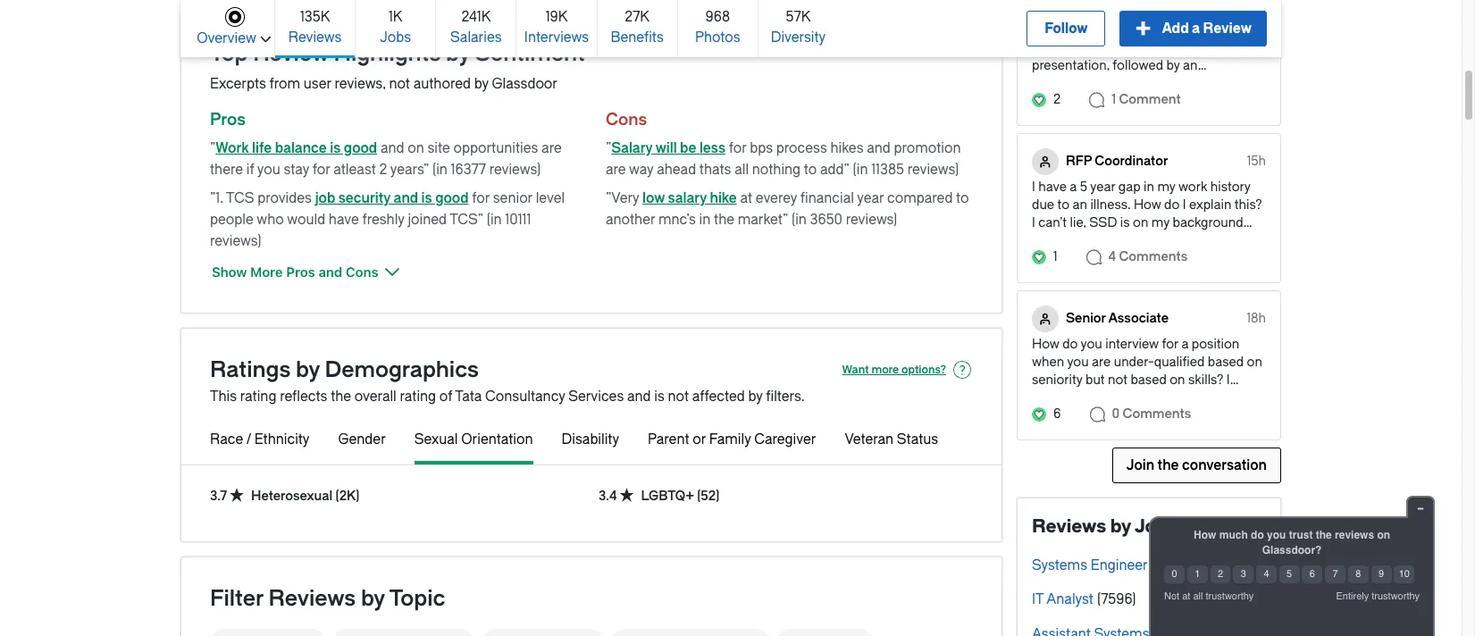 Task type: locate. For each thing, give the bounding box(es) containing it.
senior
[[493, 190, 533, 206]]

site
[[428, 140, 450, 156]]

disability
[[562, 432, 619, 448]]

1 vertical spatial comments
[[1123, 406, 1192, 422]]

you right if
[[257, 162, 280, 178]]

at inside at everey financial year compared to another mnc's in the market
[[740, 190, 753, 206]]

)
[[356, 488, 360, 504], [716, 488, 720, 504]]

1 horizontal spatial 0
[[1172, 568, 1178, 580]]

disability button
[[562, 429, 619, 461]]

1 ) from the left
[[356, 488, 360, 504]]

review
[[1204, 21, 1252, 37], [253, 41, 329, 66]]

0 vertical spatial the
[[714, 212, 735, 228]]

title
[[1171, 516, 1211, 537]]

1 horizontal spatial rating
[[400, 389, 436, 405]]

(in
[[433, 162, 448, 178], [853, 162, 868, 178], [487, 212, 502, 228], [792, 212, 807, 228]]

comments for 0 comments
[[1123, 406, 1192, 422]]

1 vertical spatial toogle identity image
[[1032, 148, 1059, 175]]

"
[[210, 140, 216, 156], [606, 140, 612, 156], [424, 162, 429, 178], [844, 162, 850, 178], [210, 190, 216, 206], [606, 190, 612, 206], [478, 212, 487, 228], [783, 212, 788, 228]]

much
[[1220, 529, 1248, 542]]

19k interviews
[[524, 8, 589, 45]]

on
[[408, 140, 424, 156], [1378, 529, 1391, 542]]

cons down (in 10111 reviews)
[[346, 263, 379, 280]]

ratings by demographics
[[210, 358, 479, 383]]

4 for 4
[[1264, 568, 1270, 580]]

" up there
[[210, 140, 216, 156]]

lgbtq+
[[641, 488, 695, 504]]

57k
[[786, 8, 811, 25]]

coordinator
[[1095, 154, 1169, 169]]

" very low salary hike
[[606, 190, 737, 206]]

and down years
[[394, 190, 418, 206]]

" up very
[[606, 140, 612, 156]]

cons inside button
[[346, 263, 379, 280]]

the inside how much do you trust the reviews on glassdoor?
[[1316, 529, 1332, 542]]

is up parent
[[654, 389, 665, 405]]

show more pros and cons button
[[210, 259, 405, 284]]

1 vertical spatial are
[[606, 162, 626, 178]]

0 vertical spatial 2
[[1054, 92, 1061, 107]]

1 horizontal spatial tcs
[[450, 212, 478, 228]]

(
[[336, 488, 339, 504], [697, 488, 701, 504]]

1 horizontal spatial to
[[956, 190, 969, 206]]

and inside "for bps process hikes and promotion are way ahead thats all nothing to add"
[[867, 140, 891, 156]]

financial
[[801, 190, 854, 206]]

0 horizontal spatial cons
[[346, 263, 379, 280]]

not left affected
[[668, 389, 689, 405]]

1 ★ from the left
[[230, 487, 244, 504]]

for senior level people who would have freshly joined tcs
[[210, 190, 565, 228]]

parent or family caregiver button
[[648, 429, 816, 461]]

0 vertical spatial on
[[408, 140, 424, 156]]

or
[[693, 432, 706, 448]]

1 vertical spatial at
[[1183, 591, 1191, 602]]

0 horizontal spatial 1
[[1054, 249, 1058, 264]]

" down site
[[424, 162, 429, 178]]

" for "
[[478, 212, 487, 228]]

1 horizontal spatial not
[[668, 389, 689, 405]]

) down gender button
[[356, 488, 360, 504]]

1 vertical spatial pros
[[286, 263, 315, 280]]

2 horizontal spatial 1
[[1195, 568, 1201, 580]]

1 vertical spatial the
[[331, 389, 351, 405]]

filter reviews by topic
[[210, 586, 445, 611]]

0 horizontal spatial good
[[344, 140, 377, 156]]

2
[[1054, 92, 1061, 107], [379, 162, 387, 178], [1218, 568, 1224, 580]]

is up joined in the top left of the page
[[422, 190, 432, 206]]

0 horizontal spatial are
[[542, 140, 562, 156]]

2 vertical spatial reviews
[[269, 586, 356, 611]]

1 vertical spatial good
[[435, 190, 469, 206]]

for left bps
[[729, 140, 747, 156]]

1 horizontal spatial pros
[[286, 263, 315, 280]]

1 vertical spatial to
[[956, 190, 969, 206]]

add a review
[[1162, 21, 1252, 37]]

are up level
[[542, 140, 562, 156]]

comments for 4 comments
[[1119, 249, 1188, 264]]

reviews) down "year"
[[846, 212, 898, 228]]

tcs right 1.
[[226, 190, 254, 206]]

0 horizontal spatial tcs
[[226, 190, 254, 206]]

level
[[536, 190, 565, 206]]

1 horizontal spatial 6
[[1310, 568, 1316, 580]]

the right trust
[[1316, 529, 1332, 542]]

2 vertical spatial for
[[472, 190, 490, 206]]

the down ratings by demographics
[[331, 389, 351, 405]]

0 vertical spatial pros
[[210, 110, 246, 130]]

pros up work
[[210, 110, 246, 130]]

0 vertical spatial you
[[257, 162, 280, 178]]

0 vertical spatial 0
[[1112, 406, 1120, 422]]

1 horizontal spatial the
[[714, 212, 735, 228]]

1 vertical spatial all
[[1194, 591, 1203, 602]]

4 comments
[[1109, 249, 1188, 264]]

1 horizontal spatial (
[[697, 488, 701, 504]]

2 ) from the left
[[716, 488, 720, 504]]

0 horizontal spatial 6
[[1054, 406, 1061, 422]]

0 horizontal spatial ★
[[230, 487, 244, 504]]

0 vertical spatial at
[[740, 190, 753, 206]]

0 horizontal spatial 4
[[1109, 249, 1116, 264]]

good up atleast
[[344, 140, 377, 156]]

( inside 3.7 ★ heterosexual ( 2k )
[[336, 488, 339, 504]]

0 horizontal spatial all
[[735, 162, 749, 178]]

and down have
[[319, 263, 342, 280]]

1.
[[216, 190, 223, 206]]

systems
[[1032, 557, 1088, 574]]

0 horizontal spatial )
[[356, 488, 360, 504]]

1 horizontal spatial trustworthy
[[1372, 591, 1420, 602]]

2 ( from the left
[[697, 488, 701, 504]]

0 horizontal spatial trustworthy
[[1206, 591, 1254, 602]]

reviews for filter reviews by topic
[[269, 586, 356, 611]]

0 horizontal spatial 0
[[1112, 406, 1120, 422]]

1 vertical spatial for
[[313, 162, 330, 178]]

are inside "for bps process hikes and promotion are way ahead thats all nothing to add"
[[606, 162, 626, 178]]

2 toogle identity image from the top
[[1032, 148, 1059, 175]]

( right heterosexual
[[336, 488, 339, 504]]

family
[[709, 432, 751, 448]]

and
[[381, 140, 404, 156], [867, 140, 891, 156], [394, 190, 418, 206], [319, 263, 342, 280], [627, 389, 651, 405]]

0 horizontal spatial rating
[[240, 389, 277, 405]]

) inside 3.7 ★ heterosexual ( 2k )
[[356, 488, 360, 504]]

1 horizontal spatial 4
[[1264, 568, 1270, 580]]

reviews) down 'people'
[[210, 233, 261, 249]]

(in for " (in 11385 reviews)
[[853, 162, 868, 178]]

1 vertical spatial 4
[[1264, 568, 1270, 580]]

) inside the 3.4 ★ lgbtq+ ( 52 )
[[716, 488, 720, 504]]

services
[[569, 389, 624, 405]]

for right the stay
[[313, 162, 330, 178]]

systems engineer link
[[1032, 557, 1148, 574]]

trust
[[1289, 529, 1313, 542]]

1 horizontal spatial at
[[1183, 591, 1191, 602]]

to inside "for bps process hikes and promotion are way ahead thats all nothing to add"
[[804, 162, 817, 178]]

18h link
[[1247, 308, 1266, 330]]

0 vertical spatial for
[[729, 140, 747, 156]]

you inside how much do you trust the reviews on glassdoor?
[[1267, 529, 1286, 542]]

2 left years
[[379, 162, 387, 178]]

toogle identity image left senior
[[1032, 305, 1059, 332]]

2 horizontal spatial for
[[729, 140, 747, 156]]

cons up the salary at left
[[606, 110, 647, 130]]

2 down follow
[[1054, 92, 1061, 107]]

tcs right joined in the top left of the page
[[450, 212, 478, 228]]

for inside "for bps process hikes and promotion are way ahead thats all nothing to add"
[[729, 140, 747, 156]]

2 vertical spatial the
[[1316, 529, 1332, 542]]

toogle identity image for 2
[[1032, 0, 1059, 18]]

are left way at left
[[606, 162, 626, 178]]

add
[[820, 162, 844, 178]]

trustworthy down 10
[[1372, 591, 1420, 602]]

0 for 0
[[1172, 568, 1178, 580]]

0 horizontal spatial at
[[740, 190, 753, 206]]

" (in 3650 reviews)
[[783, 212, 898, 228]]

0 horizontal spatial to
[[804, 162, 817, 178]]

1 vertical spatial 6
[[1310, 568, 1316, 580]]

241k
[[462, 8, 491, 25]]

(in down hikes
[[853, 162, 868, 178]]

" down everey
[[783, 212, 788, 228]]

2 vertical spatial is
[[654, 389, 665, 405]]

0 horizontal spatial not
[[389, 76, 410, 92]]

rating down ratings
[[240, 389, 277, 405]]

pros right 'more'
[[286, 263, 315, 280]]

review up from
[[253, 41, 329, 66]]

nothing
[[752, 162, 801, 178]]

for down " (in 16377 reviews)
[[472, 190, 490, 206]]

1 vertical spatial not
[[668, 389, 689, 405]]

2 left 3
[[1218, 568, 1224, 580]]

stay
[[284, 162, 309, 178]]

1 horizontal spatial for
[[472, 190, 490, 206]]

to left add
[[804, 162, 817, 178]]

process
[[777, 140, 827, 156]]

9
[[1379, 568, 1385, 580]]

on inside and on site opportunities are there if you stay for atleast 2 years
[[408, 140, 424, 156]]

(in left 10111
[[487, 212, 502, 228]]

for bps process hikes and promotion are way ahead thats all nothing to add
[[606, 140, 961, 178]]

user
[[304, 76, 331, 92]]

pros inside button
[[286, 263, 315, 280]]

for inside for senior level people who would have freshly joined tcs
[[472, 190, 490, 206]]

0 horizontal spatial review
[[253, 41, 329, 66]]

1 ( from the left
[[336, 488, 339, 504]]

by up the authored
[[446, 41, 470, 66]]

it analyst link
[[1032, 592, 1094, 608]]

at right hike
[[740, 190, 753, 206]]

" left 10111
[[478, 212, 487, 228]]

★ right "3.4"
[[620, 487, 634, 504]]

4 up the "senior associate"
[[1109, 249, 1116, 264]]

" down hikes
[[844, 162, 850, 178]]

) for 3.7 ★ heterosexual ( 2k )
[[356, 488, 360, 504]]

2 vertical spatial toogle identity image
[[1032, 305, 1059, 332]]

0 vertical spatial comments
[[1119, 249, 1188, 264]]

241k salaries
[[451, 8, 502, 45]]

0 vertical spatial good
[[344, 140, 377, 156]]

good up joined in the top left of the page
[[435, 190, 469, 206]]

0 vertical spatial to
[[804, 162, 817, 178]]

ratings
[[210, 358, 291, 383]]

not at all trustworthy
[[1165, 591, 1254, 602]]

you right do in the right bottom of the page
[[1267, 529, 1286, 542]]

10
[[1399, 568, 1410, 580]]

reviews) for " (in 3650 reviews)
[[846, 212, 898, 228]]

reviews) down promotion
[[908, 162, 959, 178]]

demographics
[[325, 358, 479, 383]]

10111
[[505, 212, 531, 228]]

0 vertical spatial is
[[330, 140, 341, 156]]

2 trustworthy from the left
[[1372, 591, 1420, 602]]

) right lgbtq+
[[716, 488, 720, 504]]

0 horizontal spatial for
[[313, 162, 330, 178]]

not down top review highlights by sentiment
[[389, 76, 410, 92]]

1
[[1112, 92, 1116, 107], [1054, 249, 1058, 264], [1195, 568, 1201, 580]]

it analyst (7596)
[[1032, 592, 1136, 608]]

1 vertical spatial 2
[[379, 162, 387, 178]]

2 horizontal spatial the
[[1316, 529, 1332, 542]]

on inside how much do you trust the reviews on glassdoor?
[[1378, 529, 1391, 542]]

reviews down 135k on the top left of the page
[[288, 29, 342, 45]]

tcs
[[226, 190, 254, 206], [450, 212, 478, 228]]

have
[[329, 212, 359, 228]]

reviews right filter at bottom left
[[269, 586, 356, 611]]

0 vertical spatial are
[[542, 140, 562, 156]]

reviews) for " (in 11385 reviews)
[[908, 162, 959, 178]]

1 horizontal spatial you
[[1267, 529, 1286, 542]]

the right in
[[714, 212, 735, 228]]

( for 3.4 ★ lgbtq+ ( 52 )
[[697, 488, 701, 504]]

compared
[[888, 190, 953, 206]]

reviews) inside (in 10111 reviews)
[[210, 233, 261, 249]]

to right the compared on the right of page
[[956, 190, 969, 206]]

0 horizontal spatial you
[[257, 162, 280, 178]]

27k
[[625, 8, 650, 25]]

3 toogle identity image from the top
[[1032, 305, 1059, 332]]

at right not
[[1183, 591, 1191, 602]]

want more options? link
[[842, 363, 946, 377]]

you
[[257, 162, 280, 178], [1267, 529, 1286, 542]]

from
[[270, 76, 300, 92]]

and up 11385
[[867, 140, 891, 156]]

( inside the 3.4 ★ lgbtq+ ( 52 )
[[697, 488, 701, 504]]

and inside show more pros and cons button
[[319, 263, 342, 280]]

do
[[1251, 529, 1264, 542]]

cons
[[606, 110, 647, 130], [346, 263, 379, 280]]

review right the a
[[1204, 21, 1252, 37]]

reviews up the systems
[[1032, 516, 1107, 537]]

on left site
[[408, 140, 424, 156]]

1 horizontal spatial good
[[435, 190, 469, 206]]

1 vertical spatial you
[[1267, 529, 1286, 542]]

4
[[1109, 249, 1116, 264], [1264, 568, 1270, 580]]

0 vertical spatial toogle identity image
[[1032, 0, 1059, 18]]

all right not
[[1194, 591, 1203, 602]]

) for 3.4 ★ lgbtq+ ( 52 )
[[716, 488, 720, 504]]

1 toogle identity image from the top
[[1032, 0, 1059, 18]]

are inside and on site opportunities are there if you stay for atleast 2 years
[[542, 140, 562, 156]]

★ right 3.7
[[230, 487, 244, 504]]

" for " (in 11385 reviews)
[[844, 162, 850, 178]]

0
[[1112, 406, 1120, 422], [1172, 568, 1178, 580]]

veteran
[[845, 432, 894, 448]]

2 ★ from the left
[[620, 487, 634, 504]]

benefits
[[611, 29, 664, 45]]

reviews,
[[335, 76, 386, 92]]

1 horizontal spatial review
[[1204, 21, 1252, 37]]

all right thats
[[735, 162, 749, 178]]

associate
[[1109, 311, 1169, 326]]

(in left the 3650 at the right top of page
[[792, 212, 807, 228]]

4 for 4 comments
[[1109, 249, 1116, 264]]

(in for " (in 16377 reviews)
[[433, 162, 448, 178]]

toogle identity image left the rfp
[[1032, 148, 1059, 175]]

" for " salary will be less
[[606, 140, 612, 156]]

toogle identity image up follow
[[1032, 0, 1059, 18]]

6
[[1054, 406, 1061, 422], [1310, 568, 1316, 580]]

0 vertical spatial reviews
[[288, 29, 342, 45]]

1 vertical spatial is
[[422, 190, 432, 206]]

rating left of
[[400, 389, 436, 405]]

1 horizontal spatial all
[[1194, 591, 1203, 602]]

1 rating from the left
[[240, 389, 277, 405]]

reviews) up "senior"
[[489, 162, 541, 178]]

1 horizontal spatial )
[[716, 488, 720, 504]]

by right the authored
[[474, 76, 489, 92]]

reviews
[[288, 29, 342, 45], [1032, 516, 1107, 537], [269, 586, 356, 611]]

trustworthy down 3
[[1206, 591, 1254, 602]]

by left filters. at right
[[749, 389, 763, 405]]

and inside and on site opportunities are there if you stay for atleast 2 years
[[381, 140, 404, 156]]

glassdoor
[[492, 76, 558, 92]]

toogle identity image
[[1032, 0, 1059, 18], [1032, 148, 1059, 175], [1032, 305, 1059, 332]]

4 right 3
[[1264, 568, 1270, 580]]

is up atleast
[[330, 140, 341, 156]]

2 horizontal spatial 2
[[1218, 568, 1224, 580]]

( right lgbtq+
[[697, 488, 701, 504]]

very
[[612, 190, 639, 206]]

1 vertical spatial cons
[[346, 263, 379, 280]]

1 horizontal spatial ★
[[620, 487, 634, 504]]

1 horizontal spatial 1
[[1112, 92, 1116, 107]]

0 vertical spatial 4
[[1109, 249, 1116, 264]]

2 vertical spatial 1
[[1195, 568, 1201, 580]]

" up another
[[606, 190, 612, 206]]

0 vertical spatial all
[[735, 162, 749, 178]]

on right reviews
[[1378, 529, 1391, 542]]

excerpts
[[210, 76, 266, 92]]

and up years
[[381, 140, 404, 156]]

at
[[740, 190, 753, 206], [1183, 591, 1191, 602]]

0 vertical spatial cons
[[606, 110, 647, 130]]

1 vertical spatial tcs
[[450, 212, 478, 228]]

1 vertical spatial on
[[1378, 529, 1391, 542]]

" up 'people'
[[210, 190, 216, 206]]

(in down site
[[433, 162, 448, 178]]



Task type: describe. For each thing, give the bounding box(es) containing it.
want
[[842, 364, 869, 376]]

work
[[216, 140, 249, 156]]

0 horizontal spatial the
[[331, 389, 351, 405]]

less
[[700, 140, 726, 156]]

1 comment
[[1112, 92, 1181, 107]]

0 horizontal spatial pros
[[210, 110, 246, 130]]

bps
[[750, 140, 773, 156]]

tcs inside for senior level people who would have freshly joined tcs
[[450, 212, 478, 228]]

options?
[[902, 364, 946, 376]]

comment
[[1119, 92, 1181, 107]]

balance
[[275, 140, 327, 156]]

race / ethnicity button
[[210, 429, 310, 461]]

hike
[[710, 190, 737, 206]]

sexual orientation
[[415, 432, 533, 448]]

gender
[[338, 432, 386, 448]]

1 vertical spatial review
[[253, 41, 329, 66]]

work life balance is good link
[[216, 140, 377, 156]]

salary will be less link
[[612, 140, 726, 156]]

low
[[643, 190, 665, 206]]

rfp coordinator
[[1066, 154, 1169, 169]]

hikes
[[831, 140, 864, 156]]

you inside and on site opportunities are there if you stay for atleast 2 years
[[257, 162, 280, 178]]

3.4 ★ lgbtq+ ( 52 )
[[599, 487, 720, 504]]

veteran status button
[[845, 429, 939, 461]]

salary
[[668, 190, 707, 206]]

3.7
[[210, 489, 227, 504]]

add a review link
[[1120, 11, 1267, 46]]

race
[[210, 432, 243, 448]]

reviews) for " (in 16377 reviews)
[[489, 162, 541, 178]]

affected
[[692, 389, 745, 405]]

want more options?
[[842, 364, 946, 376]]

diversity
[[771, 29, 826, 45]]

3
[[1241, 568, 1247, 580]]

overall
[[355, 389, 397, 405]]

7
[[1333, 568, 1339, 580]]

0 vertical spatial 1
[[1112, 92, 1116, 107]]

of
[[440, 389, 452, 405]]

parent or family caregiver
[[648, 432, 816, 448]]

way
[[629, 162, 654, 178]]

2 inside and on site opportunities are there if you stay for atleast 2 years
[[379, 162, 387, 178]]

( for 3.7 ★ heterosexual ( 2k )
[[336, 488, 339, 504]]

follow button
[[1027, 11, 1106, 46]]

2 horizontal spatial is
[[654, 389, 665, 405]]

0 vertical spatial not
[[389, 76, 410, 92]]

year
[[857, 190, 884, 206]]

0 vertical spatial tcs
[[226, 190, 254, 206]]

glassdoor?
[[1263, 544, 1322, 557]]

the inside at everey financial year compared to another mnc's in the market
[[714, 212, 735, 228]]

" salary will be less
[[606, 140, 726, 156]]

(7596)
[[1097, 592, 1136, 608]]

mnc's
[[659, 212, 696, 228]]

" for " work life balance is good
[[210, 140, 216, 156]]

" for " (in 16377 reviews)
[[424, 162, 429, 178]]

interviews
[[524, 29, 589, 45]]

security
[[339, 190, 391, 206]]

people
[[210, 212, 254, 228]]

reviews for 135k reviews
[[288, 29, 342, 45]]

toogle identity image for 1
[[1032, 148, 1059, 175]]

0 horizontal spatial is
[[330, 140, 341, 156]]

life
[[252, 140, 272, 156]]

(in inside (in 10111 reviews)
[[487, 212, 502, 228]]

job
[[315, 190, 335, 206]]

0 for 0 comments
[[1112, 406, 1120, 422]]

by up reflects
[[296, 358, 320, 383]]

senior associate
[[1066, 311, 1169, 326]]

status
[[897, 432, 939, 448]]

2 vertical spatial 2
[[1218, 568, 1224, 580]]

for for way
[[729, 140, 747, 156]]

filters.
[[766, 389, 805, 405]]

and right services
[[627, 389, 651, 405]]

add
[[1162, 21, 1189, 37]]

" 1. tcs provides job security and is good
[[210, 190, 469, 206]]

18h
[[1247, 311, 1266, 326]]

by left topic
[[361, 586, 385, 611]]

/
[[246, 432, 251, 448]]

5
[[1287, 568, 1293, 580]]

1k jobs
[[380, 8, 411, 45]]

1 horizontal spatial cons
[[606, 110, 647, 130]]

show more pros and cons
[[212, 263, 379, 280]]

15h link
[[1247, 151, 1266, 172]]

reviews by job title
[[1032, 516, 1211, 537]]

toogle identity image for 6
[[1032, 305, 1059, 332]]

" for " (in 3650 reviews)
[[783, 212, 788, 228]]

1 vertical spatial reviews
[[1032, 516, 1107, 537]]

there
[[210, 162, 243, 178]]

show
[[212, 263, 247, 280]]

how
[[1194, 529, 1217, 542]]

★ for 3.7 ★ heterosexual ( 2k )
[[230, 487, 244, 504]]

1 vertical spatial 1
[[1054, 249, 1058, 264]]

2 rating from the left
[[400, 389, 436, 405]]

engineer
[[1091, 557, 1148, 574]]

filter
[[210, 586, 264, 611]]

more
[[250, 263, 283, 280]]

if
[[246, 162, 254, 178]]

0 vertical spatial 6
[[1054, 406, 1061, 422]]

1 horizontal spatial is
[[422, 190, 432, 206]]

job
[[1135, 516, 1168, 537]]

★ for 3.4 ★ lgbtq+ ( 52 )
[[620, 487, 634, 504]]

57k diversity
[[771, 8, 826, 45]]

sentiment
[[475, 41, 585, 66]]

11385
[[872, 162, 904, 178]]

135k reviews
[[288, 8, 342, 45]]

top review highlights by sentiment
[[210, 41, 585, 66]]

tata
[[455, 389, 482, 405]]

(in for " (in 3650 reviews)
[[792, 212, 807, 228]]

sexual orientation button
[[415, 429, 533, 465]]

0 vertical spatial review
[[1204, 21, 1252, 37]]

follow
[[1045, 21, 1088, 37]]

at everey financial year compared to another mnc's in the market
[[606, 190, 969, 228]]

16377
[[451, 162, 486, 178]]

" (in 16377 reviews)
[[424, 162, 541, 178]]

" for " 1. tcs provides job security and is good
[[210, 190, 216, 206]]

to inside at everey financial year compared to another mnc's in the market
[[956, 190, 969, 206]]

1 horizontal spatial 2
[[1054, 92, 1061, 107]]

" for " very low salary hike
[[606, 190, 612, 206]]

by left job on the bottom right of page
[[1111, 516, 1132, 537]]

low salary hike link
[[643, 190, 737, 206]]

caregiver
[[755, 432, 816, 448]]

19k
[[546, 8, 568, 25]]

jobs
[[380, 29, 411, 45]]

and on site opportunities are there if you stay for atleast 2 years
[[210, 140, 562, 178]]

for inside and on site opportunities are there if you stay for atleast 2 years
[[313, 162, 330, 178]]

(18543)
[[1152, 557, 1196, 574]]

968 photos
[[695, 8, 741, 45]]

who
[[257, 212, 284, 228]]

how much do you trust the reviews on glassdoor?
[[1194, 529, 1391, 557]]

1 trustworthy from the left
[[1206, 591, 1254, 602]]

for for freshly
[[472, 190, 490, 206]]

all inside "for bps process hikes and promotion are way ahead thats all nothing to add"
[[735, 162, 749, 178]]

consultancy
[[485, 389, 565, 405]]



Task type: vqa. For each thing, say whether or not it's contained in the screenshot.
Surgeon
no



